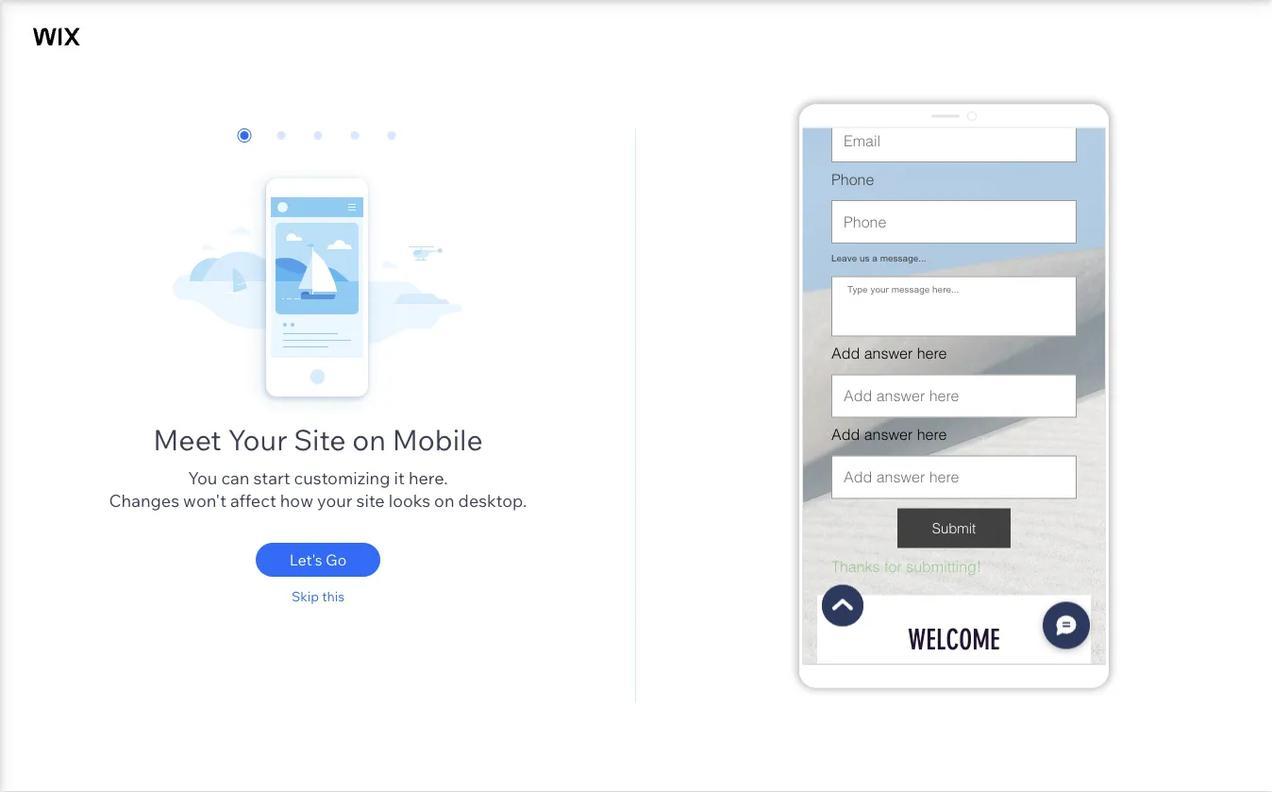 Task type: describe. For each thing, give the bounding box(es) containing it.
mobile
[[392, 422, 483, 457]]

site
[[294, 422, 346, 457]]

0 vertical spatial on
[[352, 422, 386, 457]]

desktop.
[[458, 489, 527, 511]]

looks
[[389, 489, 431, 511]]

skip this
[[292, 588, 345, 605]]

meet your site on mobile you can start customizing it here. changes won't affect how your site looks on desktop.
[[109, 422, 527, 511]]

customizing
[[294, 467, 390, 488]]

let's go
[[290, 550, 347, 569]]

let's
[[290, 550, 322, 569]]

site
[[356, 489, 385, 511]]

skip
[[292, 588, 319, 605]]

here.
[[409, 467, 448, 488]]

affect
[[230, 489, 276, 511]]

skip this button
[[256, 587, 380, 606]]

this
[[322, 588, 345, 605]]

your
[[228, 422, 287, 457]]

your
[[317, 489, 353, 511]]

can
[[221, 467, 250, 488]]



Task type: vqa. For each thing, say whether or not it's contained in the screenshot.
Skip This
yes



Task type: locate. For each thing, give the bounding box(es) containing it.
go
[[326, 550, 347, 569]]

on up "customizing"
[[352, 422, 386, 457]]

start
[[253, 467, 290, 488]]

on down here.
[[434, 489, 455, 511]]

0 horizontal spatial on
[[352, 422, 386, 457]]

1 vertical spatial on
[[434, 489, 455, 511]]

meet
[[153, 422, 222, 457]]

1 horizontal spatial on
[[434, 489, 455, 511]]

you
[[188, 467, 217, 488]]

it
[[394, 467, 405, 488]]

won't
[[183, 489, 227, 511]]

let's go button
[[256, 543, 380, 577]]

on
[[352, 422, 386, 457], [434, 489, 455, 511]]

changes
[[109, 489, 179, 511]]

how
[[280, 489, 313, 511]]



